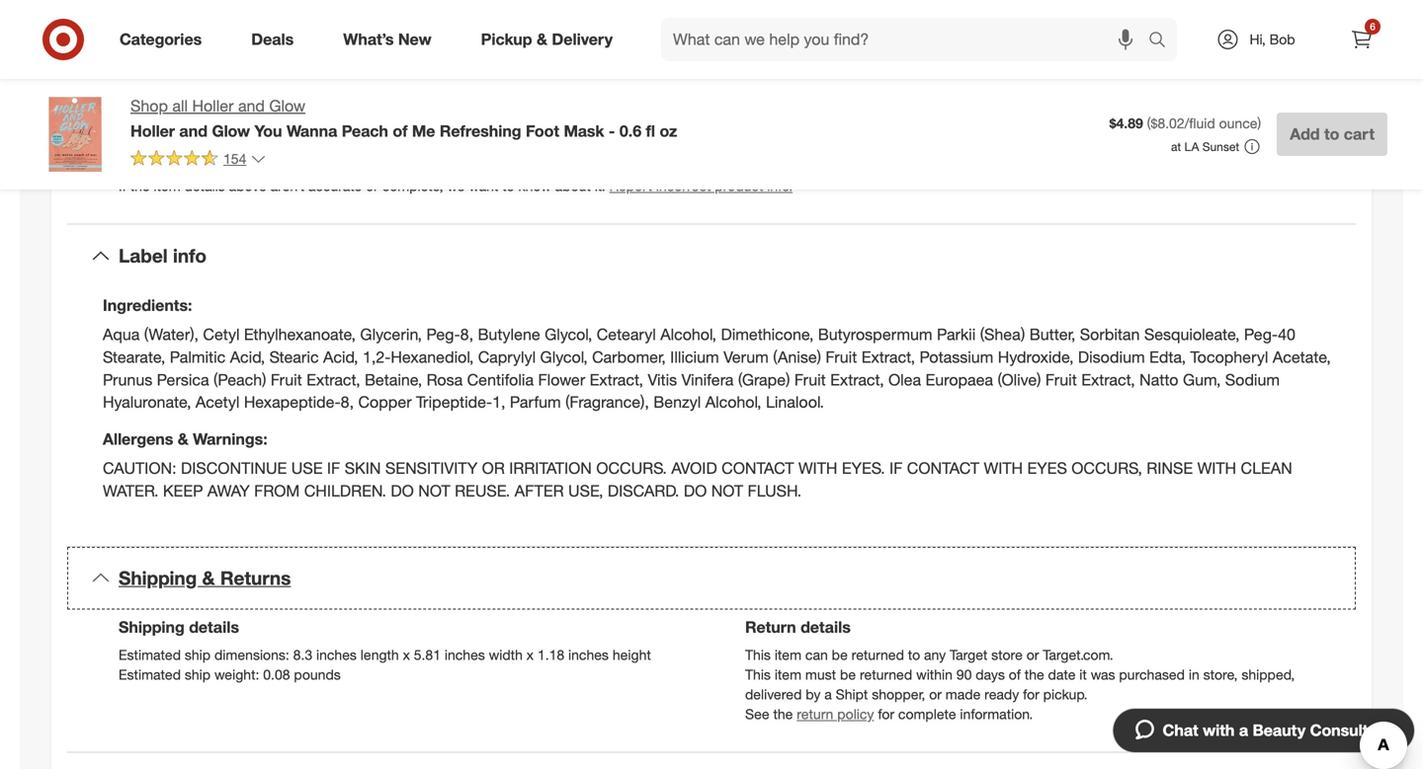 Task type: describe. For each thing, give the bounding box(es) containing it.
to inside button
[[1324, 125, 1340, 144]]

gum,
[[1183, 370, 1221, 390]]

2 not from the left
[[711, 482, 743, 501]]

154
[[223, 150, 246, 167]]

copper
[[358, 393, 412, 412]]

2 this from the top
[[745, 667, 771, 684]]

acetyl
[[196, 393, 240, 412]]

target.com.
[[1043, 647, 1114, 664]]

purchased
[[1119, 667, 1185, 684]]

what's new link
[[326, 18, 456, 61]]

categories link
[[103, 18, 227, 61]]

return
[[797, 706, 834, 724]]

hi, bob
[[1250, 31, 1295, 48]]

(
[[1147, 115, 1151, 132]]

product
[[715, 178, 763, 195]]

extract, up (fragrance),
[[590, 370, 643, 390]]

with
[[1203, 722, 1235, 741]]

accurate
[[308, 178, 362, 195]]

2 vertical spatial or
[[929, 687, 942, 704]]

rinse
[[1147, 459, 1193, 478]]

of inside shop all holler and glow holler and glow you wanna peach of me refreshing foot mask - 0.6 fl oz
[[393, 121, 408, 141]]

1 vertical spatial to
[[502, 178, 515, 195]]

height
[[613, 647, 651, 664]]

vinifera
[[682, 370, 734, 390]]

imported
[[166, 113, 224, 131]]

clean
[[1241, 459, 1293, 478]]

at
[[1171, 139, 1181, 154]]

discontinue
[[181, 459, 287, 478]]

fruit down "(anise)"
[[795, 370, 826, 390]]

1 vertical spatial 8,
[[341, 393, 354, 412]]

2 estimated from the top
[[119, 667, 181, 684]]

2 with from the left
[[984, 459, 1023, 478]]

consultant
[[1310, 722, 1393, 741]]

know
[[518, 178, 551, 195]]

details down 154 link
[[184, 178, 225, 195]]

2 inches from the left
[[445, 647, 485, 664]]

information.
[[960, 706, 1033, 724]]

image of holler and glow you wanna peach of me refreshing foot mask - 0.6 fl oz image
[[36, 95, 115, 174]]

2 if from the left
[[890, 459, 903, 478]]

2 ship from the top
[[185, 667, 211, 684]]

1 vertical spatial alcohol,
[[705, 393, 762, 412]]

0 vertical spatial alcohol,
[[660, 325, 717, 345]]

(shea)
[[980, 325, 1025, 345]]

butylene
[[478, 325, 540, 345]]

made
[[946, 687, 981, 704]]

sorbitan
[[1080, 325, 1140, 345]]

edta,
[[1150, 348, 1186, 367]]

bob
[[1270, 31, 1295, 48]]

water.
[[103, 482, 159, 501]]

me
[[412, 121, 435, 141]]

persica
[[157, 370, 209, 390]]

hexanediol,
[[391, 348, 474, 367]]

1 peg- from the left
[[426, 325, 460, 345]]

1 inches from the left
[[316, 647, 357, 664]]

reuse.
[[455, 482, 510, 501]]

ingredients: aqua (water), cetyl ethylhexanoate, glycerin, peg-8, butylene glycol, cetearyl alcohol, dimethicone, butyrospermum parkii (shea) butter, sorbitan sesquioleate, peg-40 stearate, palmitic acid, stearic acid, 1,2-hexanediol, caprylyl glycol, carbomer, illicium verum (anise) fruit extract, potassium hydroxide, disodium edta, tocopheryl acetate, prunus persica (peach) fruit extract, betaine, rosa centifolia flower extract, vitis vinifera (grape) fruit extract, olea europaea (olive) fruit extract, natto gum, sodium hyaluronate, acetyl hexapeptide-8, copper tripeptide-1, parfum (fragrance), benzyl alcohol, linalool.
[[103, 296, 1331, 412]]

extract, down disodium at the right of page
[[1082, 370, 1135, 390]]

& for warnings:
[[178, 430, 189, 449]]

linalool.
[[766, 393, 824, 412]]

categories
[[120, 30, 202, 49]]

days
[[976, 667, 1005, 684]]

1.18
[[538, 647, 565, 664]]

centifolia
[[467, 370, 534, 390]]

1 vertical spatial be
[[840, 667, 856, 684]]

rosa
[[427, 370, 463, 390]]

1 vertical spatial holler
[[130, 121, 175, 141]]

6 link
[[1340, 18, 1384, 61]]

154 link
[[130, 149, 266, 172]]

fruit down hydroxide,
[[1046, 370, 1077, 390]]

glycerin,
[[360, 325, 422, 345]]

caution:
[[103, 459, 176, 478]]

info.
[[767, 178, 793, 195]]

1 not from the left
[[418, 482, 450, 501]]

if the item details above aren't accurate or complete, we want to know about it. report incorrect product info.
[[119, 178, 793, 195]]

1 estimated from the top
[[119, 647, 181, 664]]

refreshing
[[440, 121, 521, 141]]

occurs,
[[1072, 459, 1142, 478]]

1 if from the left
[[327, 459, 340, 478]]

6
[[1370, 20, 1376, 33]]

1 vertical spatial and
[[179, 121, 208, 141]]

to inside return details this item can be returned to any target store or target.com. this item must be returned within 90 days of the date it was purchased in store, shipped, delivered by a shipt shopper, or made ready for pickup. see the return policy for complete information.
[[908, 647, 920, 664]]

tripeptide-
[[416, 393, 492, 412]]

0.6
[[620, 121, 642, 141]]

deals
[[251, 30, 294, 49]]

occurs.
[[596, 459, 667, 478]]

0 vertical spatial holler
[[192, 96, 234, 116]]

40
[[1278, 325, 1296, 345]]

(water),
[[144, 325, 199, 345]]

use,
[[568, 482, 603, 501]]

1 vertical spatial the
[[1025, 667, 1044, 684]]

5.81
[[414, 647, 441, 664]]

it.
[[595, 178, 606, 195]]

search
[[1140, 32, 1187, 51]]

oz
[[660, 121, 677, 141]]

pickup.
[[1043, 687, 1088, 704]]

2 x from the left
[[527, 647, 534, 664]]

(anise)
[[773, 348, 821, 367]]

want
[[469, 178, 498, 195]]

$8.02
[[1151, 115, 1185, 132]]

natto
[[1140, 370, 1179, 390]]

pickup & delivery link
[[464, 18, 638, 61]]

hydroxide,
[[998, 348, 1074, 367]]

1,
[[492, 393, 506, 412]]

0 vertical spatial glycol,
[[545, 325, 592, 345]]

0 vertical spatial or
[[366, 178, 378, 195]]

store
[[992, 647, 1023, 664]]

above
[[229, 178, 267, 195]]

irritation
[[509, 459, 592, 478]]

from
[[254, 482, 300, 501]]

(grape)
[[738, 370, 790, 390]]

what's
[[343, 30, 394, 49]]

add to cart button
[[1277, 113, 1388, 156]]

by
[[806, 687, 821, 704]]

in
[[1189, 667, 1200, 684]]

hyaluronate,
[[103, 393, 191, 412]]

shop all holler and glow holler and glow you wanna peach of me refreshing foot mask - 0.6 fl oz
[[130, 96, 677, 141]]

away
[[207, 482, 250, 501]]

allergens & warnings: caution: discontinue use if skin sensitivity or irritation occurs. avoid contact with eyes. if contact with eyes occurs, rinse with clean water. keep away from children. do not reuse. after use, discard. do not flush.
[[103, 430, 1293, 501]]

2 vertical spatial item
[[775, 667, 802, 684]]

info
[[173, 245, 207, 268]]

1 acid, from the left
[[230, 348, 265, 367]]

avoid
[[671, 459, 717, 478]]



Task type: locate. For each thing, give the bounding box(es) containing it.
0 horizontal spatial 8,
[[341, 393, 354, 412]]

inches up the pounds
[[316, 647, 357, 664]]

1 vertical spatial glow
[[212, 121, 250, 141]]

details inside return details this item can be returned to any target store or target.com. this item must be returned within 90 days of the date it was purchased in store, shipped, delivered by a shipt shopper, or made ready for pickup. see the return policy for complete information.
[[801, 618, 851, 638]]

1 horizontal spatial do
[[684, 482, 707, 501]]

alcohol, up the illicium
[[660, 325, 717, 345]]

x left '1.18'
[[527, 647, 534, 664]]

holler down shop
[[130, 121, 175, 141]]

0 vertical spatial be
[[832, 647, 848, 664]]

1 this from the top
[[745, 647, 771, 664]]

sunset
[[1203, 139, 1240, 154]]

estimated down the shipping & returns
[[119, 647, 181, 664]]

0 vertical spatial &
[[537, 30, 548, 49]]

1 vertical spatial item
[[775, 647, 802, 664]]

to left any
[[908, 647, 920, 664]]

0 vertical spatial this
[[745, 647, 771, 664]]

of down store
[[1009, 667, 1021, 684]]

shipping for shipping details estimated ship dimensions: 8.3 inches length x 5.81 inches width x 1.18 inches height estimated ship weight: 0.08 pounds
[[119, 618, 185, 638]]

delivery
[[552, 30, 613, 49]]

was
[[1091, 667, 1115, 684]]

glycol,
[[545, 325, 592, 345], [540, 348, 588, 367]]

contact up flush.
[[722, 459, 794, 478]]

0 horizontal spatial to
[[502, 178, 515, 195]]

stearate,
[[103, 348, 165, 367]]

incorrect
[[656, 178, 711, 195]]

1 horizontal spatial glow
[[269, 96, 305, 116]]

2 do from the left
[[684, 482, 707, 501]]

or down within
[[929, 687, 942, 704]]

0 horizontal spatial glow
[[212, 121, 250, 141]]

0 horizontal spatial x
[[403, 647, 410, 664]]

be up the shipt
[[840, 667, 856, 684]]

acid, left the 1,2-
[[323, 348, 358, 367]]

extract, down stearic
[[307, 370, 360, 390]]

this
[[745, 647, 771, 664], [745, 667, 771, 684]]

we
[[447, 178, 465, 195]]

What can we help you find? suggestions appear below search field
[[661, 18, 1153, 61]]

olea
[[889, 370, 921, 390]]

can
[[805, 647, 828, 664]]

2 horizontal spatial with
[[1198, 459, 1237, 478]]

0 horizontal spatial with
[[799, 459, 838, 478]]

illicium
[[670, 348, 719, 367]]

1 vertical spatial glycol,
[[540, 348, 588, 367]]

0 horizontal spatial not
[[418, 482, 450, 501]]

0 horizontal spatial if
[[327, 459, 340, 478]]

:
[[159, 113, 163, 131]]

returns
[[220, 567, 291, 590]]

with right rinse
[[1198, 459, 1237, 478]]

la
[[1185, 139, 1199, 154]]

2 acid, from the left
[[323, 348, 358, 367]]

peach
[[342, 121, 388, 141]]

item left can
[[775, 647, 802, 664]]

details for shipping
[[189, 618, 239, 638]]

1 horizontal spatial acid,
[[323, 348, 358, 367]]

width
[[489, 647, 523, 664]]

1 horizontal spatial 8,
[[460, 325, 473, 345]]

0 horizontal spatial contact
[[722, 459, 794, 478]]

0 vertical spatial ship
[[185, 647, 211, 664]]

ready
[[985, 687, 1019, 704]]

this down the return
[[745, 647, 771, 664]]

ingredients:
[[103, 296, 192, 315]]

shipping inside shipping details estimated ship dimensions: 8.3 inches length x 5.81 inches width x 1.18 inches height estimated ship weight: 0.08 pounds
[[119, 618, 185, 638]]

details up dimensions:
[[189, 618, 239, 638]]

2 horizontal spatial &
[[537, 30, 548, 49]]

warnings:
[[193, 430, 268, 449]]

0 horizontal spatial peg-
[[426, 325, 460, 345]]

of inside return details this item can be returned to any target store or target.com. this item must be returned within 90 days of the date it was purchased in store, shipped, delivered by a shipt shopper, or made ready for pickup. see the return policy for complete information.
[[1009, 667, 1021, 684]]

fruit down butyrospermum
[[826, 348, 857, 367]]

1 horizontal spatial or
[[929, 687, 942, 704]]

a right with
[[1239, 722, 1248, 741]]

estimated
[[119, 647, 181, 664], [119, 667, 181, 684]]

1 vertical spatial &
[[178, 430, 189, 449]]

1 vertical spatial returned
[[860, 667, 912, 684]]

do down sensitivity
[[391, 482, 414, 501]]

1 horizontal spatial of
[[1009, 667, 1021, 684]]

of left me
[[393, 121, 408, 141]]

cart
[[1344, 125, 1375, 144]]

& right allergens
[[178, 430, 189, 449]]

caprylyl
[[478, 348, 536, 367]]

or
[[482, 459, 505, 478]]

extract, down butyrospermum
[[862, 348, 915, 367]]

1,2-
[[363, 348, 391, 367]]

for down shopper,
[[878, 706, 895, 724]]

ship left dimensions:
[[185, 647, 211, 664]]

after
[[515, 482, 564, 501]]

estimated left weight:
[[119, 667, 181, 684]]

8, left the copper
[[341, 393, 354, 412]]

$4.89
[[1110, 115, 1143, 132]]

if up the children.
[[327, 459, 340, 478]]

target
[[950, 647, 988, 664]]

butter,
[[1030, 325, 1076, 345]]

glow up 154
[[212, 121, 250, 141]]

1 horizontal spatial inches
[[445, 647, 485, 664]]

the down delivered
[[773, 706, 793, 724]]

not down 'avoid'
[[711, 482, 743, 501]]

and
[[238, 96, 265, 116], [179, 121, 208, 141]]

a right by
[[825, 687, 832, 704]]

chat
[[1163, 722, 1199, 741]]

2 vertical spatial the
[[773, 706, 793, 724]]

& inside dropdown button
[[202, 567, 215, 590]]

1 horizontal spatial with
[[984, 459, 1023, 478]]

extract, left olea in the right of the page
[[830, 370, 884, 390]]

1 vertical spatial a
[[1239, 722, 1248, 741]]

0 vertical spatial for
[[1023, 687, 1040, 704]]

1 vertical spatial for
[[878, 706, 895, 724]]

shipping & returns button
[[67, 547, 1356, 610]]

0 vertical spatial estimated
[[119, 647, 181, 664]]

do down 'avoid'
[[684, 482, 707, 501]]

0 horizontal spatial or
[[366, 178, 378, 195]]

1 horizontal spatial holler
[[192, 96, 234, 116]]

inches right '1.18'
[[568, 647, 609, 664]]

3 with from the left
[[1198, 459, 1237, 478]]

fruit up hexapeptide-
[[271, 370, 302, 390]]

2 vertical spatial to
[[908, 647, 920, 664]]

for
[[1023, 687, 1040, 704], [878, 706, 895, 724]]

policy
[[837, 706, 874, 724]]

)
[[1258, 115, 1261, 132]]

with left eyes
[[984, 459, 1023, 478]]

0 vertical spatial returned
[[852, 647, 904, 664]]

aren't
[[270, 178, 304, 195]]

item down 154 link
[[154, 178, 181, 195]]

holler right all
[[192, 96, 234, 116]]

0 vertical spatial item
[[154, 178, 181, 195]]

0 vertical spatial and
[[238, 96, 265, 116]]

8.3
[[293, 647, 312, 664]]

disodium
[[1078, 348, 1145, 367]]

1 horizontal spatial a
[[1239, 722, 1248, 741]]

ounce
[[1219, 115, 1258, 132]]

2 horizontal spatial or
[[1027, 647, 1039, 664]]

1 x from the left
[[403, 647, 410, 664]]

you
[[254, 121, 282, 141]]

with left eyes.
[[799, 459, 838, 478]]

allergens
[[103, 430, 173, 449]]

foot
[[526, 121, 559, 141]]

of
[[393, 121, 408, 141], [1009, 667, 1021, 684]]

betaine,
[[365, 370, 422, 390]]

2 horizontal spatial to
[[1324, 125, 1340, 144]]

& for delivery
[[537, 30, 548, 49]]

0 horizontal spatial the
[[130, 178, 150, 195]]

alcohol, down vinifera
[[705, 393, 762, 412]]

or right store
[[1027, 647, 1039, 664]]

1 ship from the top
[[185, 647, 211, 664]]

1 horizontal spatial and
[[238, 96, 265, 116]]

0 vertical spatial shipping
[[119, 567, 197, 590]]

if right eyes.
[[890, 459, 903, 478]]

the right if
[[130, 178, 150, 195]]

& right pickup
[[537, 30, 548, 49]]

1 shipping from the top
[[119, 567, 197, 590]]

item
[[154, 178, 181, 195], [775, 647, 802, 664], [775, 667, 802, 684]]

use
[[291, 459, 323, 478]]

1 horizontal spatial not
[[711, 482, 743, 501]]

for right ready
[[1023, 687, 1040, 704]]

1 horizontal spatial peg-
[[1244, 325, 1278, 345]]

inches right 5.81
[[445, 647, 485, 664]]

2 horizontal spatial inches
[[568, 647, 609, 664]]

search button
[[1140, 18, 1187, 65]]

0 vertical spatial of
[[393, 121, 408, 141]]

2 shipping from the top
[[119, 618, 185, 638]]

-
[[609, 121, 615, 141]]

0 horizontal spatial and
[[179, 121, 208, 141]]

a inside button
[[1239, 722, 1248, 741]]

1 vertical spatial of
[[1009, 667, 1021, 684]]

2 vertical spatial &
[[202, 567, 215, 590]]

1 vertical spatial estimated
[[119, 667, 181, 684]]

0 vertical spatial 8,
[[460, 325, 473, 345]]

0 horizontal spatial inches
[[316, 647, 357, 664]]

label info button
[[67, 225, 1356, 288]]

glow up you
[[269, 96, 305, 116]]

0 horizontal spatial of
[[393, 121, 408, 141]]

label info
[[119, 245, 207, 268]]

keep
[[163, 482, 203, 501]]

0 horizontal spatial &
[[178, 430, 189, 449]]

2 peg- from the left
[[1244, 325, 1278, 345]]

acid, up (peach)
[[230, 348, 265, 367]]

1 do from the left
[[391, 482, 414, 501]]

x left 5.81
[[403, 647, 410, 664]]

0 vertical spatial glow
[[269, 96, 305, 116]]

2 contact from the left
[[907, 459, 980, 478]]

if
[[327, 459, 340, 478], [890, 459, 903, 478]]

shop
[[130, 96, 168, 116]]

1 vertical spatial ship
[[185, 667, 211, 684]]

shipping down the shipping & returns
[[119, 618, 185, 638]]

shopper,
[[872, 687, 925, 704]]

length
[[361, 647, 399, 664]]

a inside return details this item can be returned to any target store or target.com. this item must be returned within 90 days of the date it was purchased in store, shipped, delivered by a shipt shopper, or made ready for pickup. see the return policy for complete information.
[[825, 687, 832, 704]]

vitis
[[648, 370, 677, 390]]

shipping down keep at the left bottom
[[119, 567, 197, 590]]

& left returns
[[202, 567, 215, 590]]

delivered
[[745, 687, 802, 704]]

contact right eyes.
[[907, 459, 980, 478]]

0 horizontal spatial do
[[391, 482, 414, 501]]

the left the date
[[1025, 667, 1044, 684]]

or right accurate
[[366, 178, 378, 195]]

8, up hexanediol,
[[460, 325, 473, 345]]

to right want on the top of page
[[502, 178, 515, 195]]

this up delivered
[[745, 667, 771, 684]]

0 horizontal spatial for
[[878, 706, 895, 724]]

acetate,
[[1273, 348, 1331, 367]]

europaea
[[926, 370, 993, 390]]

details for return
[[801, 618, 851, 638]]

the
[[130, 178, 150, 195], [1025, 667, 1044, 684], [773, 706, 793, 724]]

and down all
[[179, 121, 208, 141]]

0 horizontal spatial a
[[825, 687, 832, 704]]

origin : imported
[[119, 113, 224, 131]]

mask
[[564, 121, 604, 141]]

peg- up hexanediol,
[[426, 325, 460, 345]]

1 horizontal spatial for
[[1023, 687, 1040, 704]]

at la sunset
[[1171, 139, 1240, 154]]

peg- up the tocopheryl
[[1244, 325, 1278, 345]]

1 horizontal spatial if
[[890, 459, 903, 478]]

must
[[805, 667, 836, 684]]

(peach)
[[214, 370, 266, 390]]

a
[[825, 687, 832, 704], [1239, 722, 1248, 741]]

& inside allergens & warnings: caution: discontinue use if skin sensitivity or irritation occurs. avoid contact with eyes. if contact with eyes occurs, rinse with clean water. keep away from children. do not reuse. after use, discard. do not flush.
[[178, 430, 189, 449]]

3 inches from the left
[[568, 647, 609, 664]]

0 vertical spatial a
[[825, 687, 832, 704]]

deals link
[[234, 18, 319, 61]]

shipping inside dropdown button
[[119, 567, 197, 590]]

ship left weight:
[[185, 667, 211, 684]]

sesquioleate,
[[1144, 325, 1240, 345]]

return
[[745, 618, 796, 638]]

prunus
[[103, 370, 152, 390]]

parkii
[[937, 325, 976, 345]]

details up can
[[801, 618, 851, 638]]

beauty
[[1253, 722, 1306, 741]]

1 contact from the left
[[722, 459, 794, 478]]

shipping & returns
[[119, 567, 291, 590]]

glow
[[269, 96, 305, 116], [212, 121, 250, 141]]

0 horizontal spatial acid,
[[230, 348, 265, 367]]

hi,
[[1250, 31, 1266, 48]]

2 horizontal spatial the
[[1025, 667, 1044, 684]]

item up delivered
[[775, 667, 802, 684]]

1 vertical spatial or
[[1027, 647, 1039, 664]]

not down sensitivity
[[418, 482, 450, 501]]

1 vertical spatial this
[[745, 667, 771, 684]]

details inside shipping details estimated ship dimensions: 8.3 inches length x 5.81 inches width x 1.18 inches height estimated ship weight: 0.08 pounds
[[189, 618, 239, 638]]

peg-
[[426, 325, 460, 345], [1244, 325, 1278, 345]]

what's new
[[343, 30, 432, 49]]

0 vertical spatial to
[[1324, 125, 1340, 144]]

benzyl
[[654, 393, 701, 412]]

1 horizontal spatial the
[[773, 706, 793, 724]]

1 horizontal spatial contact
[[907, 459, 980, 478]]

1 horizontal spatial &
[[202, 567, 215, 590]]

0.08
[[263, 667, 290, 684]]

1 horizontal spatial to
[[908, 647, 920, 664]]

discard.
[[608, 482, 679, 501]]

shipping for shipping & returns
[[119, 567, 197, 590]]

be right can
[[832, 647, 848, 664]]

1 vertical spatial shipping
[[119, 618, 185, 638]]

1 with from the left
[[799, 459, 838, 478]]

1 horizontal spatial x
[[527, 647, 534, 664]]

if
[[119, 178, 126, 195]]

origin
[[119, 113, 159, 131]]

0 vertical spatial the
[[130, 178, 150, 195]]

and up you
[[238, 96, 265, 116]]

$4.89 ( $8.02 /fluid ounce )
[[1110, 115, 1261, 132]]

& for returns
[[202, 567, 215, 590]]

0 horizontal spatial holler
[[130, 121, 175, 141]]

to right add
[[1324, 125, 1340, 144]]



Task type: vqa. For each thing, say whether or not it's contained in the screenshot.
sodium
yes



